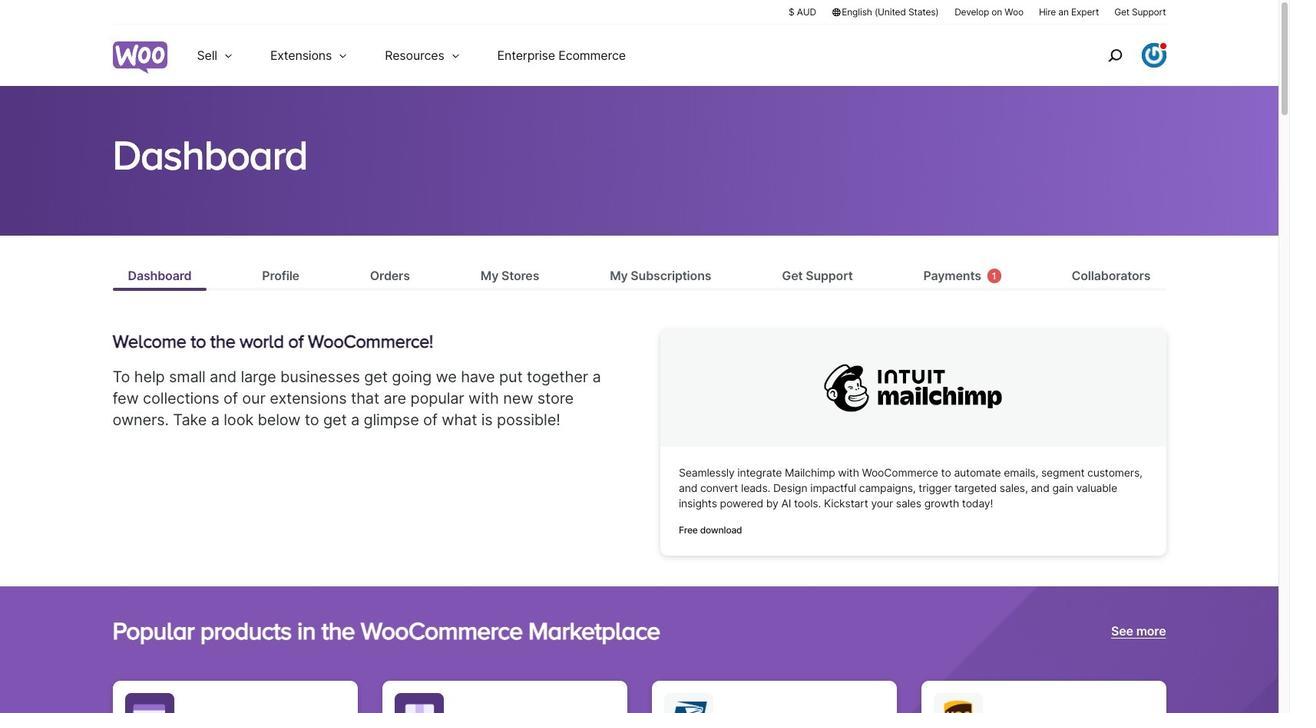 Task type: describe. For each thing, give the bounding box(es) containing it.
search image
[[1102, 43, 1127, 68]]



Task type: vqa. For each thing, say whether or not it's contained in the screenshot.
Search 'icon'
yes



Task type: locate. For each thing, give the bounding box(es) containing it.
open account menu image
[[1142, 43, 1166, 68]]

service navigation menu element
[[1075, 30, 1166, 80]]



